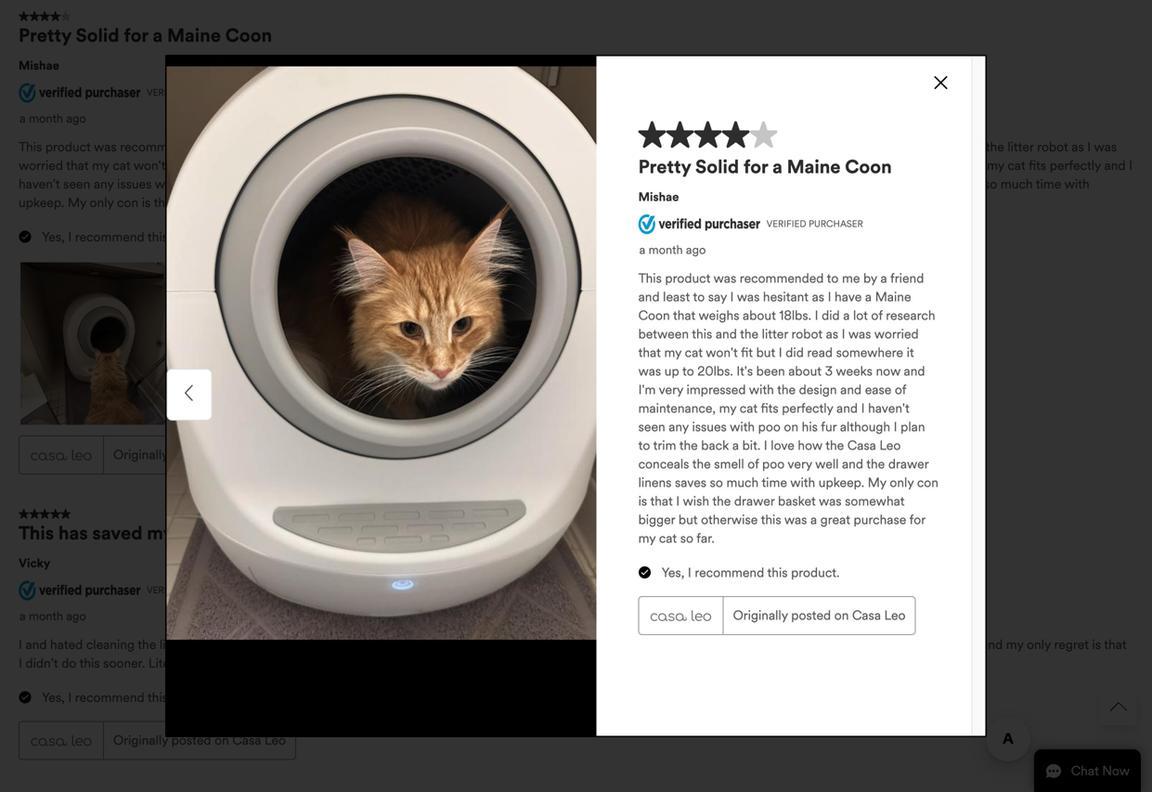 Task type: locate. For each thing, give the bounding box(es) containing it.
0 horizontal spatial cat
[[113, 157, 131, 174]]

2 a month ago from the top
[[20, 609, 86, 623]]

for right purchase
[[683, 194, 699, 211]]

2 product. from the top
[[171, 689, 220, 706]]

haven't
[[19, 176, 60, 192]]

of
[[817, 139, 828, 155], [892, 157, 903, 174], [728, 176, 740, 192]]

always
[[513, 636, 552, 653]]

0 vertical spatial yes, i recommend this product.
[[42, 229, 220, 245]]

so inside i and hated cleaning the litter box and the mess and smell it made. my husband would always forget so it just because too much and i finally invested in the leo's lol too and my only regret is that i didn't do this sooner. literally a game changer. no scooping. no smell. no fights.
[[594, 636, 607, 653]]

0 vertical spatial ago
[[66, 111, 86, 126]]

1 vertical spatial coon
[[584, 139, 616, 155]]

0 vertical spatial product.
[[171, 229, 220, 245]]

0 horizontal spatial but
[[184, 157, 203, 174]]

my
[[92, 157, 109, 174], [987, 157, 1005, 174], [702, 194, 719, 211], [147, 522, 173, 545], [1006, 636, 1024, 653]]

1 horizontal spatial only
[[1027, 636, 1051, 653]]

yes,
[[42, 229, 65, 245], [42, 689, 65, 706]]

regret
[[1054, 636, 1089, 653]]

2 vertical spatial casa
[[232, 732, 261, 748]]

the down his on the top left of the page
[[216, 194, 234, 211]]

i left have
[[497, 139, 501, 155]]

0 vertical spatial is
[[142, 194, 151, 211]]

it inside this product was recommended to me by a friend and least to say i was hesitant as i have a maine coon that weighs about 18lbs. i did a lot of research between this and the litter robot as i was worried that my cat won't fit but i did read somewhere it was up to 20lbs. it's been about 3 weeks now and i'm very impressed with the design and ease of maintenance, my cat fits perfectly and i haven't seen any issues with poo on his fur although i plan to trim the back a bit. i love how the casa leo conceals the smell of poo very well and the drawer linens saves so much time with upkeep. my only con is that i wish the drawer basket was somewhat bigger but otherwise this was a great purchase for my cat so far.
[[334, 157, 342, 174]]

i right fit
[[207, 157, 210, 174]]

this for this product was recommended to me by a friend and least to say i was hesitant as i have a maine coon that weighs about 18lbs. i did a lot of research between this and the litter robot as i was worried that my cat won't fit but i did read somewhere it was up to 20lbs. it's been about 3 weeks now and i'm very impressed with the design and ease of maintenance, my cat fits perfectly and i haven't seen any issues with poo on his fur although i plan to trim the back a bit. i love how the casa leo conceals the smell of poo very well and the drawer linens saves so much time with upkeep. my only con is that i wish the drawer basket was somewhat bigger but otherwise this was a great purchase for my cat so far.
[[19, 139, 42, 155]]

a month ago up hated
[[20, 609, 86, 623]]

i down the seen at the top
[[68, 229, 72, 245]]

1 horizontal spatial no
[[382, 655, 399, 671]]

close image
[[935, 76, 948, 89]]

posted down literally
[[171, 732, 211, 748]]

changer.
[[250, 655, 299, 671]]

recommended
[[120, 139, 204, 155]]

0 horizontal spatial no
[[302, 655, 319, 671]]

1 vertical spatial originally
[[113, 732, 168, 748]]

ago
[[66, 111, 86, 126], [66, 609, 86, 623]]

0 horizontal spatial as
[[481, 139, 494, 155]]

drawer down ease
[[869, 176, 910, 192]]

of right lot
[[817, 139, 828, 155]]

0 vertical spatial this
[[19, 139, 42, 155]]

1 horizontal spatial drawer
[[869, 176, 910, 192]]

2 originally from the top
[[113, 732, 168, 748]]

invested
[[823, 636, 871, 653]]

this up maintenance,
[[938, 139, 958, 155]]

the
[[986, 139, 1005, 155], [774, 157, 793, 174], [394, 176, 413, 192], [540, 176, 559, 192], [673, 176, 692, 192], [847, 176, 866, 192], [216, 194, 234, 211], [138, 636, 156, 653], [238, 636, 257, 653], [888, 636, 906, 653]]

maine
[[167, 24, 221, 47], [544, 139, 581, 155]]

and right lol
[[982, 636, 1003, 653]]

ago for solid
[[66, 111, 86, 126]]

that right regret
[[1104, 636, 1127, 653]]

too right lol
[[959, 636, 978, 653]]

0 horizontal spatial maine
[[167, 24, 221, 47]]

1 horizontal spatial much
[[1001, 176, 1033, 192]]

on down game
[[215, 732, 229, 748]]

0 vertical spatial leo
[[594, 176, 616, 192]]

scooping.
[[323, 655, 379, 671]]

is right con
[[142, 194, 151, 211]]

1 vertical spatial very
[[768, 176, 793, 192]]

was up '20lbs.'
[[406, 139, 429, 155]]

this
[[938, 139, 958, 155], [534, 194, 555, 211], [148, 229, 168, 245], [79, 655, 100, 671], [148, 689, 168, 706]]

1 vertical spatial so
[[744, 194, 757, 211]]

and
[[308, 139, 329, 155], [962, 139, 983, 155], [611, 157, 632, 174], [837, 157, 859, 174], [1105, 157, 1126, 174], [823, 176, 844, 192], [26, 636, 47, 653], [214, 636, 235, 653], [293, 636, 314, 653], [754, 636, 775, 653], [982, 636, 1003, 653]]

smell up 'scooping.'
[[318, 636, 348, 653]]

1 a month ago from the top
[[20, 111, 86, 126]]

say
[[377, 139, 396, 155]]

my up smell.
[[400, 636, 419, 653]]

this inside this product was recommended to me by a friend and least to say i was hesitant as i have a maine coon that weighs about 18lbs. i did a lot of research between this and the litter robot as i was worried that my cat won't fit but i did read somewhere it was up to 20lbs. it's been about 3 weeks now and i'm very impressed with the design and ease of maintenance, my cat fits perfectly and i haven't seen any issues with poo on his fur although i plan to trim the back a bit. i love how the casa leo conceals the smell of poo very well and the drawer linens saves so much time with upkeep. my only con is that i wish the drawer basket was somewhat bigger but otherwise this was a great purchase for my cat so far.
[[19, 139, 42, 155]]

with down 18lbs.
[[746, 157, 771, 174]]

too
[[696, 636, 715, 653], [959, 636, 978, 653]]

2 originally posted on casa leo from the top
[[113, 732, 286, 748]]

1 product. from the top
[[171, 229, 220, 245]]

month for pretty
[[29, 111, 63, 126]]

as
[[481, 139, 494, 155], [1072, 139, 1084, 155]]

leo inside this product was recommended to me by a friend and least to say i was hesitant as i have a maine coon that weighs about 18lbs. i did a lot of research between this and the litter robot as i was worried that my cat won't fit but i did read somewhere it was up to 20lbs. it's been about 3 weeks now and i'm very impressed with the design and ease of maintenance, my cat fits perfectly and i haven't seen any issues with poo on his fur although i plan to trim the back a bit. i love how the casa leo conceals the smell of poo very well and the drawer linens saves so much time with upkeep. my only con is that i wish the drawer basket was somewhat bigger but otherwise this was a great purchase for my cat so far.
[[594, 176, 616, 192]]

yes, down upkeep.
[[42, 229, 65, 245]]

20lbs.
[[404, 157, 440, 174]]

my inside i and hated cleaning the litter box and the mess and smell it made. my husband would always forget so it just because too much and i finally invested in the leo's lol too and my only regret is that i didn't do this sooner. literally a game changer. no scooping. no smell. no fights.
[[400, 636, 419, 653]]

casa up marriage
[[232, 447, 261, 463]]

1 as from the left
[[481, 139, 494, 155]]

just
[[621, 636, 641, 653]]

marriage
[[177, 522, 255, 545]]

this
[[19, 139, 42, 155], [19, 522, 54, 545]]

casa
[[562, 176, 591, 192], [232, 447, 261, 463], [232, 732, 261, 748]]

pretty
[[19, 24, 71, 47]]

1 horizontal spatial smell
[[695, 176, 725, 192]]

month up hated
[[29, 609, 63, 623]]

0 horizontal spatial with
[[155, 176, 180, 192]]

and up game
[[214, 636, 235, 653]]

2 vertical spatial of
[[728, 176, 740, 192]]

1 vertical spatial a month ago
[[20, 609, 86, 623]]

too right because
[[696, 636, 715, 653]]

was
[[94, 139, 117, 155], [406, 139, 429, 155], [1094, 139, 1117, 155], [345, 157, 368, 174], [322, 194, 345, 211], [558, 194, 580, 211]]

3
[[532, 157, 540, 174]]

2 yes, from the top
[[42, 689, 65, 706]]

1 horizontal spatial coon
[[584, 139, 616, 155]]

1 vertical spatial ago
[[66, 609, 86, 623]]

1 vertical spatial did
[[214, 157, 232, 174]]

0 horizontal spatial did
[[214, 157, 232, 174]]

1 yes, i recommend this product. from the top
[[42, 229, 220, 245]]

1 vertical spatial month
[[29, 609, 63, 623]]

very down weighs
[[656, 157, 680, 174]]

1 posted from the top
[[171, 447, 211, 463]]

casa down the weeks
[[562, 176, 591, 192]]

for
[[124, 24, 148, 47], [683, 194, 699, 211]]

1 too from the left
[[696, 636, 715, 653]]

2 month from the top
[[29, 609, 63, 623]]

coon
[[225, 24, 272, 47], [584, 139, 616, 155]]

1 vertical spatial yes, i recommend this product.
[[42, 689, 220, 706]]

cat left fits
[[1008, 157, 1026, 174]]

2 yes, i recommend this product. from the top
[[42, 689, 220, 706]]

0 horizontal spatial my
[[68, 194, 86, 211]]

0 vertical spatial much
[[1001, 176, 1033, 192]]

1 recommend from the top
[[75, 229, 145, 245]]

very up 'far.'
[[768, 176, 793, 192]]

i right 18lbs.
[[760, 139, 764, 155]]

2 recommend from the top
[[75, 689, 145, 706]]

0 vertical spatial recommend
[[75, 229, 145, 245]]

2 ago from the top
[[66, 609, 86, 623]]

originally
[[113, 447, 168, 463], [113, 732, 168, 748]]

a left lot
[[789, 139, 795, 155]]

0 horizontal spatial poo
[[183, 176, 206, 192]]

1 yes, from the top
[[42, 229, 65, 245]]

to left me
[[207, 139, 219, 155]]

ago for has
[[66, 609, 86, 623]]

3 no from the left
[[439, 655, 456, 671]]

saved
[[92, 522, 143, 545]]

but right fit
[[184, 157, 203, 174]]

to
[[207, 139, 219, 155], [362, 139, 374, 155], [389, 157, 401, 174], [353, 176, 365, 192]]

although
[[265, 176, 315, 192]]

1 vertical spatial for
[[683, 194, 699, 211]]

0 vertical spatial about
[[688, 139, 722, 155]]

very
[[656, 157, 680, 174], [768, 176, 793, 192]]

product. for marriage
[[171, 689, 220, 706]]

was down plan
[[322, 194, 345, 211]]

i right say
[[400, 139, 403, 155]]

this down how
[[534, 194, 555, 211]]

0 vertical spatial month
[[29, 111, 63, 126]]

it up 'scooping.'
[[351, 636, 358, 653]]

yes, i recommend this product. down con
[[42, 229, 220, 245]]

1 vertical spatial about
[[495, 157, 528, 174]]

ease
[[862, 157, 888, 174]]

but
[[184, 157, 203, 174], [452, 194, 471, 211]]

0 vertical spatial maine
[[167, 24, 221, 47]]

1 vertical spatial posted
[[171, 732, 211, 748]]

1 vertical spatial maine
[[544, 139, 581, 155]]

with down fit
[[155, 176, 180, 192]]

2 as from the left
[[1072, 139, 1084, 155]]

0 vertical spatial posted
[[171, 447, 211, 463]]

so
[[984, 176, 998, 192], [744, 194, 757, 211], [594, 636, 607, 653]]

0 vertical spatial drawer
[[869, 176, 910, 192]]

won't
[[134, 157, 166, 174]]

1 vertical spatial smell
[[318, 636, 348, 653]]

0 horizontal spatial very
[[656, 157, 680, 174]]

box
[[189, 636, 210, 653]]

no down made. in the left of the page
[[382, 655, 399, 671]]

recommend down con
[[75, 229, 145, 245]]

this right do at the bottom left of the page
[[79, 655, 100, 671]]

my
[[68, 194, 86, 211], [400, 636, 419, 653]]

0 vertical spatial on
[[209, 176, 223, 192]]

0 horizontal spatial is
[[142, 194, 151, 211]]

fights.
[[459, 655, 495, 671]]

read
[[235, 157, 261, 174]]

a up worried
[[20, 111, 26, 126]]

originally posted on casa leo down game
[[113, 732, 286, 748]]

ago up 'product'
[[66, 111, 86, 126]]

linens
[[913, 176, 946, 192]]

1 horizontal spatial as
[[1072, 139, 1084, 155]]

seen
[[63, 176, 90, 192]]

a inside i and hated cleaning the litter box and the mess and smell it made. my husband would always forget so it just because too much and i finally invested in the leo's lol too and my only regret is that i didn't do this sooner. literally a game changer. no scooping. no smell. no fights.
[[197, 655, 204, 671]]

1 horizontal spatial for
[[683, 194, 699, 211]]

2 vertical spatial so
[[594, 636, 607, 653]]

yes, down didn't
[[42, 689, 65, 706]]

did down me
[[214, 157, 232, 174]]

on left his on the top left of the page
[[209, 176, 223, 192]]

recommend
[[75, 229, 145, 245], [75, 689, 145, 706]]

0 horizontal spatial litter
[[160, 636, 186, 653]]

originally posted on casa leo up marriage
[[113, 447, 286, 463]]

i left plan
[[319, 176, 322, 192]]

yes, i recommend this product. down sooner.
[[42, 689, 220, 706]]

this has saved my marriage
[[19, 522, 255, 545]]

and up maintenance,
[[962, 139, 983, 155]]

0 vertical spatial casa
[[562, 176, 591, 192]]

about
[[688, 139, 722, 155], [495, 157, 528, 174]]

is inside this product was recommended to me by a friend and least to say i was hesitant as i have a maine coon that weighs about 18lbs. i did a lot of research between this and the litter robot as i was worried that my cat won't fit but i did read somewhere it was up to 20lbs. it's been about 3 weeks now and i'm very impressed with the design and ease of maintenance, my cat fits perfectly and i haven't seen any issues with poo on his fur although i plan to trim the back a bit. i love how the casa leo conceals the smell of poo very well and the drawer linens saves so much time with upkeep. my only con is that i wish the drawer basket was somewhat bigger but otherwise this was a great purchase for my cat so far.
[[142, 194, 151, 211]]

and right the perfectly
[[1105, 157, 1126, 174]]

a month ago up 'product'
[[20, 111, 86, 126]]

0 vertical spatial of
[[817, 139, 828, 155]]

the left design
[[774, 157, 793, 174]]

for right solid
[[124, 24, 148, 47]]

on
[[209, 176, 223, 192], [215, 447, 229, 463], [215, 732, 229, 748]]

a
[[153, 24, 163, 47], [20, 111, 26, 126], [261, 139, 267, 155], [534, 139, 541, 155], [789, 139, 795, 155], [447, 176, 454, 192], [584, 194, 590, 211], [20, 609, 26, 623], [197, 655, 204, 671]]

recommend for saved
[[75, 689, 145, 706]]

2 poo from the left
[[743, 176, 765, 192]]

0 vertical spatial so
[[984, 176, 998, 192]]

0 vertical spatial coon
[[225, 24, 272, 47]]

originally up this has saved my marriage
[[113, 447, 168, 463]]

1 horizontal spatial of
[[817, 139, 828, 155]]

0 vertical spatial yes,
[[42, 229, 65, 245]]

1 vertical spatial originally posted on casa leo
[[113, 732, 286, 748]]

is
[[142, 194, 151, 211], [1092, 636, 1101, 653]]

yes, i recommend this product.
[[42, 229, 220, 245], [42, 689, 220, 706]]

0 vertical spatial a month ago
[[20, 111, 86, 126]]

that inside i and hated cleaning the litter box and the mess and smell it made. my husband would always forget so it just because too much and i finally invested in the leo's lol too and my only regret is that i didn't do this sooner. literally a game changer. no scooping. no smell. no fights.
[[1104, 636, 1127, 653]]

product.
[[171, 229, 220, 245], [171, 689, 220, 706]]

product. for maine
[[171, 229, 220, 245]]

much down fits
[[1001, 176, 1033, 192]]

1 vertical spatial drawer
[[238, 194, 278, 211]]

2 horizontal spatial so
[[984, 176, 998, 192]]

fits
[[1029, 157, 1047, 174]]

i
[[400, 139, 403, 155], [497, 139, 501, 155], [760, 139, 764, 155], [1088, 139, 1091, 155], [207, 157, 210, 174], [1129, 157, 1133, 174], [319, 176, 322, 192], [479, 176, 482, 192], [180, 194, 183, 211], [68, 229, 72, 245], [19, 636, 22, 653], [779, 636, 782, 653], [19, 655, 22, 671], [68, 689, 72, 706]]

as up been
[[481, 139, 494, 155]]

0 horizontal spatial it
[[334, 157, 342, 174]]

0 horizontal spatial coon
[[225, 24, 272, 47]]

did
[[767, 139, 785, 155], [214, 157, 232, 174]]

no right changer.
[[302, 655, 319, 671]]

mess
[[260, 636, 290, 653]]

conceals
[[619, 176, 670, 192]]

con
[[117, 194, 139, 211]]

0 horizontal spatial only
[[90, 194, 114, 211]]

no
[[302, 655, 319, 671], [382, 655, 399, 671], [439, 655, 456, 671]]

2 posted from the top
[[171, 732, 211, 748]]

1 vertical spatial of
[[892, 157, 903, 174]]

drawer
[[869, 176, 910, 192], [238, 194, 278, 211]]

leo
[[594, 176, 616, 192], [265, 447, 286, 463], [265, 732, 286, 748]]

that up the seen at the top
[[66, 157, 89, 174]]

litter
[[1008, 139, 1034, 155], [160, 636, 186, 653]]

0 horizontal spatial smell
[[318, 636, 348, 653]]

with down the perfectly
[[1065, 176, 1090, 192]]

1 ago from the top
[[66, 111, 86, 126]]

but down bit. at left
[[452, 194, 471, 211]]

a up 3
[[534, 139, 541, 155]]

of down between
[[892, 157, 903, 174]]

1 vertical spatial litter
[[160, 636, 186, 653]]

no down husband on the left
[[439, 655, 456, 671]]

month up 'product'
[[29, 111, 63, 126]]

only left regret
[[1027, 636, 1051, 653]]

it up plan
[[334, 157, 342, 174]]

issues
[[117, 176, 152, 192]]

1 vertical spatial only
[[1027, 636, 1051, 653]]

1 horizontal spatial did
[[767, 139, 785, 155]]

product. down literally
[[171, 689, 220, 706]]

so left 'far.'
[[744, 194, 757, 211]]

i down do at the bottom left of the page
[[68, 689, 72, 706]]

a right by
[[261, 139, 267, 155]]

this for this has saved my marriage
[[19, 522, 54, 545]]

1 vertical spatial product.
[[171, 689, 220, 706]]

basket
[[281, 194, 319, 211]]

yes, for pretty
[[42, 229, 65, 245]]

1 vertical spatial recommend
[[75, 689, 145, 706]]

0 vertical spatial originally
[[113, 447, 168, 463]]

1 vertical spatial this
[[19, 522, 54, 545]]

upkeep.
[[19, 194, 64, 211]]

smell.
[[403, 655, 436, 671]]

i'm
[[635, 157, 653, 174]]

litter up fits
[[1008, 139, 1034, 155]]

litter inside this product was recommended to me by a friend and least to say i was hesitant as i have a maine coon that weighs about 18lbs. i did a lot of research between this and the litter robot as i was worried that my cat won't fit but i did read somewhere it was up to 20lbs. it's been about 3 weeks now and i'm very impressed with the design and ease of maintenance, my cat fits perfectly and i haven't seen any issues with poo on his fur although i plan to trim the back a bit. i love how the casa leo conceals the smell of poo very well and the drawer linens saves so much time with upkeep. my only con is that i wish the drawer basket was somewhat bigger but otherwise this was a great purchase for my cat so far.
[[1008, 139, 1034, 155]]

0 vertical spatial originally posted on casa leo
[[113, 447, 286, 463]]

0 horizontal spatial so
[[594, 636, 607, 653]]

1 horizontal spatial but
[[452, 194, 471, 211]]

poo up 'far.'
[[743, 176, 765, 192]]

bigger
[[412, 194, 448, 211]]

product. down wish
[[171, 229, 220, 245]]

a down box
[[197, 655, 204, 671]]

2 this from the top
[[19, 522, 54, 545]]

posted up marriage
[[171, 447, 211, 463]]

0 vertical spatial but
[[184, 157, 203, 174]]

a month ago
[[20, 111, 86, 126], [20, 609, 86, 623]]

this left the has on the bottom of the page
[[19, 522, 54, 545]]

did left lot
[[767, 139, 785, 155]]

on up marriage
[[215, 447, 229, 463]]

0 horizontal spatial too
[[696, 636, 715, 653]]

litter inside i and hated cleaning the litter box and the mess and smell it made. my husband would always forget so it just because too much and i finally invested in the leo's lol too and my only regret is that i didn't do this sooner. literally a game changer. no scooping. no smell. no fights.
[[160, 636, 186, 653]]

smell
[[695, 176, 725, 192], [318, 636, 348, 653]]

my down the impressed
[[702, 194, 719, 211]]

literally
[[148, 655, 194, 671]]

1 month from the top
[[29, 111, 63, 126]]

0 vertical spatial very
[[656, 157, 680, 174]]

0 vertical spatial smell
[[695, 176, 725, 192]]

time
[[1036, 176, 1062, 192]]

1 horizontal spatial my
[[400, 636, 419, 653]]

1 horizontal spatial poo
[[743, 176, 765, 192]]

0 horizontal spatial much
[[719, 636, 751, 653]]

made.
[[362, 636, 397, 653]]

1 this from the top
[[19, 139, 42, 155]]

1 vertical spatial yes,
[[42, 689, 65, 706]]

about down have
[[495, 157, 528, 174]]

1 horizontal spatial is
[[1092, 636, 1101, 653]]



Task type: describe. For each thing, give the bounding box(es) containing it.
yes, i recommend this product. for saved
[[42, 689, 220, 706]]

1 originally from the top
[[113, 447, 168, 463]]

somewhat
[[348, 194, 408, 211]]

that left wish
[[154, 194, 176, 211]]

1 vertical spatial on
[[215, 447, 229, 463]]

0 horizontal spatial drawer
[[238, 194, 278, 211]]

friend
[[271, 139, 304, 155]]

me
[[222, 139, 240, 155]]

have
[[504, 139, 531, 155]]

and left least
[[308, 139, 329, 155]]

2 horizontal spatial of
[[892, 157, 903, 174]]

18lbs.
[[725, 139, 757, 155]]

0 horizontal spatial of
[[728, 176, 740, 192]]

pretty solid for a maine coon
[[19, 24, 272, 47]]

smell inside this product was recommended to me by a friend and least to say i was hesitant as i have a maine coon that weighs about 18lbs. i did a lot of research between this and the litter robot as i was worried that my cat won't fit but i did read somewhere it was up to 20lbs. it's been about 3 weeks now and i'm very impressed with the design and ease of maintenance, my cat fits perfectly and i haven't seen any issues with poo on his fur although i plan to trim the back a bit. i love how the casa leo conceals the smell of poo very well and the drawer linens saves so much time with upkeep. my only con is that i wish the drawer basket was somewhat bigger but otherwise this was a great purchase for my cat so far.
[[695, 176, 725, 192]]

recommend for for
[[75, 229, 145, 245]]

the up sooner.
[[138, 636, 156, 653]]

solid
[[76, 24, 119, 47]]

1 horizontal spatial with
[[746, 157, 771, 174]]

plan
[[326, 176, 350, 192]]

1 no from the left
[[302, 655, 319, 671]]

2 horizontal spatial cat
[[1008, 157, 1026, 174]]

the left the robot
[[986, 139, 1005, 155]]

sooner.
[[103, 655, 145, 671]]

2 horizontal spatial with
[[1065, 176, 1090, 192]]

trim
[[368, 176, 391, 192]]

do
[[61, 655, 76, 671]]

1 horizontal spatial cat
[[723, 194, 741, 211]]

and left finally
[[754, 636, 775, 653]]

month for this
[[29, 609, 63, 623]]

his
[[227, 176, 243, 192]]

i left finally
[[779, 636, 782, 653]]

i left wish
[[180, 194, 183, 211]]

1 poo from the left
[[183, 176, 206, 192]]

casa inside this product was recommended to me by a friend and least to say i was hesitant as i have a maine coon that weighs about 18lbs. i did a lot of research between this and the litter robot as i was worried that my cat won't fit but i did read somewhere it was up to 20lbs. it's been about 3 weeks now and i'm very impressed with the design and ease of maintenance, my cat fits perfectly and i haven't seen any issues with poo on his fur although i plan to trim the back a bit. i love how the casa leo conceals the smell of poo very well and the drawer linens saves so much time with upkeep. my only con is that i wish the drawer basket was somewhat bigger but otherwise this was a great purchase for my cat so far.
[[562, 176, 591, 192]]

only inside this product was recommended to me by a friend and least to say i was hesitant as i have a maine coon that weighs about 18lbs. i did a lot of research between this and the litter robot as i was worried that my cat won't fit but i did read somewhere it was up to 20lbs. it's been about 3 weeks now and i'm very impressed with the design and ease of maintenance, my cat fits perfectly and i haven't seen any issues with poo on his fur although i plan to trim the back a bit. i love how the casa leo conceals the smell of poo very well and the drawer linens saves so much time with upkeep. my only con is that i wish the drawer basket was somewhat bigger but otherwise this was a great purchase for my cat so far.
[[90, 194, 114, 211]]

much inside i and hated cleaning the litter box and the mess and smell it made. my husband would always forget so it just because too much and i finally invested in the leo's lol too and my only regret is that i didn't do this sooner. literally a game changer. no scooping. no smell. no fights.
[[719, 636, 751, 653]]

because
[[645, 636, 693, 653]]

i right the perfectly
[[1129, 157, 1133, 174]]

i up the perfectly
[[1088, 139, 1091, 155]]

1 vertical spatial but
[[452, 194, 471, 211]]

2 vertical spatial leo
[[265, 732, 286, 748]]

only inside i and hated cleaning the litter box and the mess and smell it made. my husband would always forget so it just because too much and i finally invested in the leo's lol too and my only regret is that i didn't do this sooner. literally a game changer. no scooping. no smell. no fights.
[[1027, 636, 1051, 653]]

to left trim at the left of page
[[353, 176, 365, 192]]

saves
[[949, 176, 981, 192]]

a right solid
[[153, 24, 163, 47]]

1 horizontal spatial about
[[688, 139, 722, 155]]

styled arrow button link
[[1100, 688, 1138, 725]]

robot
[[1037, 139, 1069, 155]]

my up any
[[92, 157, 109, 174]]

that up 'i'm'
[[619, 139, 641, 155]]

scroll to top image
[[1111, 698, 1127, 715]]

yes, for this
[[42, 689, 65, 706]]

leo's
[[910, 636, 939, 653]]

the right trim at the left of page
[[394, 176, 413, 192]]

in
[[874, 636, 885, 653]]

cleaning
[[86, 636, 135, 653]]

finally
[[786, 636, 820, 653]]

2 vertical spatial on
[[215, 732, 229, 748]]

how
[[513, 176, 537, 192]]

1 vertical spatial casa
[[232, 447, 261, 463]]

forget
[[555, 636, 590, 653]]

lol
[[943, 636, 956, 653]]

between
[[884, 139, 935, 155]]

i left didn't
[[19, 655, 22, 671]]

bit.
[[457, 176, 475, 192]]

and left 'i'm'
[[611, 157, 632, 174]]

was down least
[[345, 157, 368, 174]]

a left bit. at left
[[447, 176, 454, 192]]

2 no from the left
[[382, 655, 399, 671]]

been
[[463, 157, 492, 174]]

husband
[[422, 636, 471, 653]]

now
[[583, 157, 607, 174]]

maine inside this product was recommended to me by a friend and least to say i was hesitant as i have a maine coon that weighs about 18lbs. i did a lot of research between this and the litter robot as i was worried that my cat won't fit but i did read somewhere it was up to 20lbs. it's been about 3 weeks now and i'm very impressed with the design and ease of maintenance, my cat fits perfectly and i haven't seen any issues with poo on his fur although i plan to trim the back a bit. i love how the casa leo conceals the smell of poo very well and the drawer linens saves so much time with upkeep. my only con is that i wish the drawer basket was somewhat bigger but otherwise this was a great purchase for my cat so far.
[[544, 139, 581, 155]]

1 originally posted on casa leo from the top
[[113, 447, 286, 463]]

a up didn't
[[20, 609, 26, 623]]

1 horizontal spatial it
[[351, 636, 358, 653]]

far.
[[760, 194, 778, 211]]

to right up
[[389, 157, 401, 174]]

i left hated
[[19, 636, 22, 653]]

0 vertical spatial did
[[767, 139, 785, 155]]

a month ago for pretty
[[20, 111, 86, 126]]

this inside i and hated cleaning the litter box and the mess and smell it made. my husband would always forget so it just because too much and i finally invested in the leo's lol too and my only regret is that i didn't do this sooner. literally a game changer. no scooping. no smell. no fights.
[[79, 655, 100, 671]]

hesitant
[[432, 139, 478, 155]]

lot
[[799, 139, 813, 155]]

weighs
[[644, 139, 685, 155]]

design
[[796, 157, 834, 174]]

research
[[832, 139, 881, 155]]

would
[[475, 636, 510, 653]]

1 vertical spatial leo
[[265, 447, 286, 463]]

my inside i and hated cleaning the litter box and the mess and smell it made. my husband would always forget so it just because too much and i finally invested in the leo's lol too and my only regret is that i didn't do this sooner. literally a game changer. no scooping. no smell. no fights.
[[1006, 636, 1024, 653]]

much inside this product was recommended to me by a friend and least to say i was hesitant as i have a maine coon that weighs about 18lbs. i did a lot of research between this and the litter robot as i was worried that my cat won't fit but i did read somewhere it was up to 20lbs. it's been about 3 weeks now and i'm very impressed with the design and ease of maintenance, my cat fits perfectly and i haven't seen any issues with poo on his fur although i plan to trim the back a bit. i love how the casa leo conceals the smell of poo very well and the drawer linens saves so much time with upkeep. my only con is that i wish the drawer basket was somewhat bigger but otherwise this was a great purchase for my cat so far.
[[1001, 176, 1033, 192]]

worried
[[19, 157, 63, 174]]

my right saved
[[147, 522, 173, 545]]

for inside this product was recommended to me by a friend and least to say i was hesitant as i have a maine coon that weighs about 18lbs. i did a lot of research between this and the litter robot as i was worried that my cat won't fit but i did read somewhere it was up to 20lbs. it's been about 3 weeks now and i'm very impressed with the design and ease of maintenance, my cat fits perfectly and i haven't seen any issues with poo on his fur although i plan to trim the back a bit. i love how the casa leo conceals the smell of poo very well and the drawer linens saves so much time with upkeep. my only con is that i wish the drawer basket was somewhat bigger but otherwise this was a great purchase for my cat so far.
[[683, 194, 699, 211]]

product
[[45, 139, 91, 155]]

the right in
[[888, 636, 906, 653]]

i and hated cleaning the litter box and the mess and smell it made. my husband would always forget so it just because too much and i finally invested in the leo's lol too and my only regret is that i didn't do this sooner. literally a game changer. no scooping. no smell. no fights.
[[19, 636, 1127, 671]]

this down literally
[[148, 689, 168, 706]]

0 vertical spatial for
[[124, 24, 148, 47]]

is inside i and hated cleaning the litter box and the mess and smell it made. my husband would always forget so it just because too much and i finally invested in the leo's lol too and my only regret is that i didn't do this sooner. literally a game changer. no scooping. no smell. no fights.
[[1092, 636, 1101, 653]]

on inside this product was recommended to me by a friend and least to say i was hesitant as i have a maine coon that weighs about 18lbs. i did a lot of research between this and the litter robot as i was worried that my cat won't fit but i did read somewhere it was up to 20lbs. it's been about 3 weeks now and i'm very impressed with the design and ease of maintenance, my cat fits perfectly and i haven't seen any issues with poo on his fur although i plan to trim the back a bit. i love how the casa leo conceals the smell of poo very well and the drawer linens saves so much time with upkeep. my only con is that i wish the drawer basket was somewhat bigger but otherwise this was a great purchase for my cat so far.
[[209, 176, 223, 192]]

the down ease
[[847, 176, 866, 192]]

has
[[58, 522, 88, 545]]

coon inside this product was recommended to me by a friend and least to say i was hesitant as i have a maine coon that weighs about 18lbs. i did a lot of research between this and the litter robot as i was worried that my cat won't fit but i did read somewhere it was up to 20lbs. it's been about 3 weeks now and i'm very impressed with the design and ease of maintenance, my cat fits perfectly and i haven't seen any issues with poo on his fur although i plan to trim the back a bit. i love how the casa leo conceals the smell of poo very well and the drawer linens saves so much time with upkeep. my only con is that i wish the drawer basket was somewhat bigger but otherwise this was a great purchase for my cat so far.
[[584, 139, 616, 155]]

this product was recommended to me by a friend and least to say i was hesitant as i have a maine coon that weighs about 18lbs. i did a lot of research between this and the litter robot as i was worried that my cat won't fit but i did read somewhere it was up to 20lbs. it's been about 3 weeks now and i'm very impressed with the design and ease of maintenance, my cat fits perfectly and i haven't seen any issues with poo on his fur although i plan to trim the back a bit. i love how the casa leo conceals the smell of poo very well and the drawer linens saves so much time with upkeep. my only con is that i wish the drawer basket was somewhat bigger but otherwise this was a great purchase for my cat so far.
[[19, 139, 1133, 211]]

and up didn't
[[26, 636, 47, 653]]

yes, i recommend this product. for for
[[42, 229, 220, 245]]

maintenance,
[[906, 157, 984, 174]]

fit
[[169, 157, 181, 174]]

was up the perfectly
[[1094, 139, 1117, 155]]

close button
[[929, 75, 953, 93]]

the up purchase
[[673, 176, 692, 192]]

weeks
[[543, 157, 579, 174]]

1 horizontal spatial so
[[744, 194, 757, 211]]

1 horizontal spatial very
[[768, 176, 793, 192]]

game
[[207, 655, 246, 671]]

the left mess
[[238, 636, 257, 653]]

great
[[594, 194, 624, 211]]

a left great
[[584, 194, 590, 211]]

i right bit. at left
[[479, 176, 482, 192]]

any
[[94, 176, 114, 192]]

my inside this product was recommended to me by a friend and least to say i was hesitant as i have a maine coon that weighs about 18lbs. i did a lot of research between this and the litter robot as i was worried that my cat won't fit but i did read somewhere it was up to 20lbs. it's been about 3 weeks now and i'm very impressed with the design and ease of maintenance, my cat fits perfectly and i haven't seen any issues with poo on his fur although i plan to trim the back a bit. i love how the casa leo conceals the smell of poo very well and the drawer linens saves so much time with upkeep. my only con is that i wish the drawer basket was somewhat bigger but otherwise this was a great purchase for my cat so far.
[[68, 194, 86, 211]]

was down the weeks
[[558, 194, 580, 211]]

somewhere
[[264, 157, 331, 174]]

wish
[[186, 194, 213, 211]]

otherwise
[[474, 194, 531, 211]]

a month ago for this
[[20, 609, 86, 623]]

2 too from the left
[[959, 636, 978, 653]]

purchase
[[627, 194, 680, 211]]

was up any
[[94, 139, 117, 155]]

up
[[371, 157, 386, 174]]

didn't
[[26, 655, 58, 671]]

and down research
[[837, 157, 859, 174]]

by
[[244, 139, 258, 155]]

and right well
[[823, 176, 844, 192]]

least
[[332, 139, 359, 155]]

it's
[[443, 157, 460, 174]]

and right mess
[[293, 636, 314, 653]]

hated
[[50, 636, 83, 653]]

0 horizontal spatial about
[[495, 157, 528, 174]]

this down issues
[[148, 229, 168, 245]]

fur
[[246, 176, 262, 192]]

2 horizontal spatial it
[[610, 636, 618, 653]]

to left say
[[362, 139, 374, 155]]

well
[[796, 176, 820, 192]]

my left fits
[[987, 157, 1005, 174]]

impressed
[[683, 157, 743, 174]]

love
[[486, 176, 509, 192]]

smell inside i and hated cleaning the litter box and the mess and smell it made. my husband would always forget so it just because too much and i finally invested in the leo's lol too and my only regret is that i didn't do this sooner. literally a game changer. no scooping. no smell. no fights.
[[318, 636, 348, 653]]

perfectly
[[1050, 157, 1101, 174]]

back
[[416, 176, 444, 192]]

the down the weeks
[[540, 176, 559, 192]]



Task type: vqa. For each thing, say whether or not it's contained in the screenshot.
top originally posted on influenster.com
no



